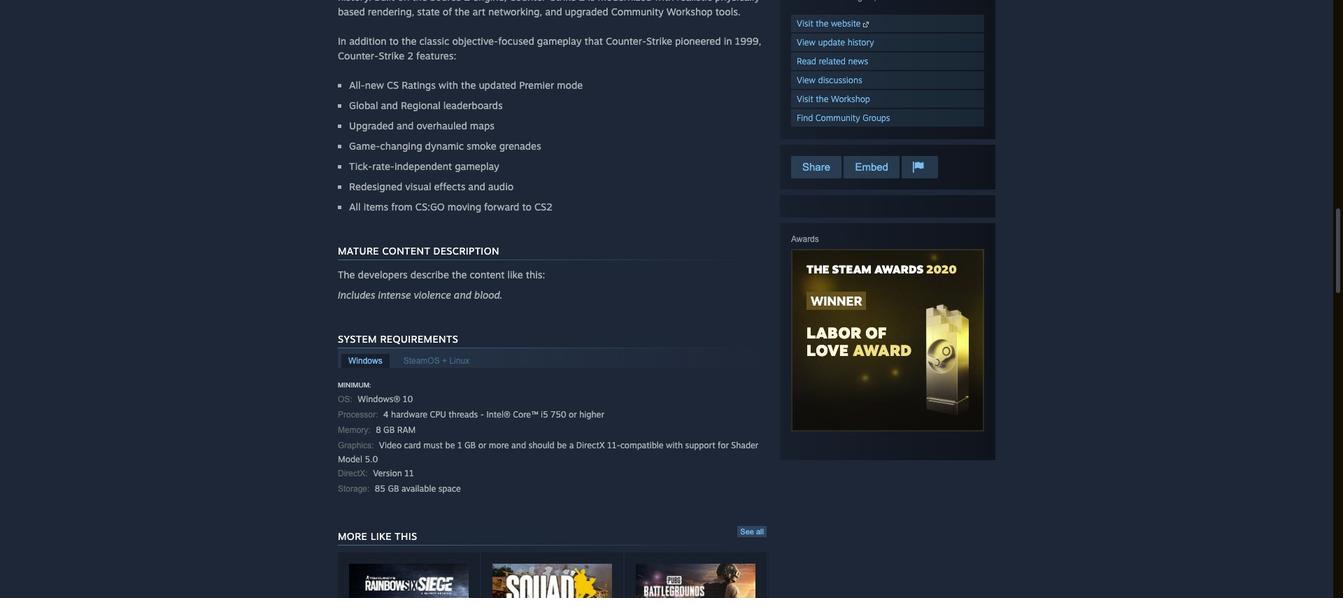 Task type: describe. For each thing, give the bounding box(es) containing it.
redesigned visual effects and audio
[[349, 181, 514, 192]]

view update history
[[797, 37, 875, 48]]

0 horizontal spatial with
[[439, 79, 458, 91]]

the down "view discussions"
[[816, 94, 829, 104]]

a
[[569, 440, 574, 451]]

community
[[816, 113, 861, 123]]

history
[[848, 37, 875, 48]]

ratings
[[402, 79, 436, 91]]

find community groups
[[797, 113, 891, 123]]

1999,
[[735, 35, 762, 47]]

mode
[[557, 79, 583, 91]]

maps
[[470, 120, 495, 132]]

1 horizontal spatial like
[[508, 269, 523, 281]]

overhauled
[[417, 120, 467, 132]]

windows
[[349, 356, 383, 366]]

view for view update history
[[797, 37, 816, 48]]

labor
[[807, 323, 862, 342]]

5.0
[[365, 454, 378, 465]]

with inside video card must be 1 gb or more and should be a directx 11-compatible with support for shader model 5.0
[[666, 440, 683, 451]]

1 be from the left
[[445, 440, 455, 451]]

gb for directx: version 11 storage: 85 gb available space
[[388, 484, 399, 494]]

should
[[529, 440, 555, 451]]

news
[[849, 56, 869, 66]]

mature
[[338, 245, 379, 257]]

2020
[[927, 262, 957, 276]]

support
[[686, 440, 716, 451]]

steamos + linux
[[404, 356, 470, 366]]

describe
[[411, 269, 449, 281]]

the inside in addition to the classic objective-focused gameplay that counter-strike pioneered in 1999, counter-strike 2 features:
[[402, 35, 417, 47]]

windows®
[[358, 394, 401, 405]]

share link
[[792, 156, 842, 178]]

addition
[[349, 35, 387, 47]]

1 horizontal spatial awards
[[875, 262, 924, 276]]

0 horizontal spatial awards
[[792, 234, 819, 244]]

1
[[458, 440, 462, 451]]

the developers describe the content like this:
[[338, 269, 545, 281]]

and up moving
[[468, 181, 486, 192]]

updated
[[479, 79, 517, 91]]

system requirements
[[338, 333, 459, 345]]

visit the workshop
[[797, 94, 871, 104]]

to inside in addition to the classic objective-focused gameplay that counter-strike pioneered in 1999, counter-strike 2 features:
[[389, 35, 399, 47]]

game-
[[349, 140, 380, 152]]

moving
[[448, 201, 482, 213]]

85
[[375, 484, 386, 494]]

all
[[757, 528, 764, 536]]

available
[[402, 484, 436, 494]]

view discussions
[[797, 75, 863, 85]]

model
[[338, 454, 363, 465]]

0 vertical spatial counter-
[[606, 35, 647, 47]]

like inside see all more like this
[[371, 531, 392, 542]]

visit the website link
[[792, 15, 985, 32]]

more
[[489, 440, 509, 451]]

leaderboards
[[444, 99, 503, 111]]

gb for video card must be 1 gb or more and should be a directx 11-compatible with support for shader model 5.0
[[465, 440, 476, 451]]

regional
[[401, 99, 441, 111]]

embed
[[856, 161, 889, 173]]

grenades
[[500, 140, 542, 152]]

content
[[470, 269, 505, 281]]

intense
[[378, 289, 411, 301]]

core™
[[513, 409, 539, 420]]

gameplay inside in addition to the classic objective-focused gameplay that counter-strike pioneered in 1999, counter-strike 2 features:
[[537, 35, 582, 47]]

for
[[718, 440, 729, 451]]

features:
[[417, 50, 457, 62]]

blood.
[[475, 289, 503, 301]]

global and regional leaderboards
[[349, 99, 503, 111]]

in
[[724, 35, 732, 47]]

discussions
[[819, 75, 863, 85]]

all items from cs:go moving forward to cs2
[[349, 201, 553, 213]]

all-new cs ratings with the updated premier mode
[[349, 79, 583, 91]]

and up changing
[[397, 120, 414, 132]]

award
[[853, 341, 912, 360]]

cs2
[[535, 201, 553, 213]]

labor of love
[[807, 323, 887, 360]]

visit for visit the workshop
[[797, 94, 814, 104]]

tick-
[[349, 160, 373, 172]]

groups
[[863, 113, 891, 123]]

upgraded
[[349, 120, 394, 132]]

love
[[807, 341, 849, 360]]

developers
[[358, 269, 408, 281]]

includes intense violence and blood.
[[338, 289, 503, 301]]

visual
[[405, 181, 431, 192]]

audio
[[488, 181, 514, 192]]

the for the steam awards 2020
[[807, 262, 830, 276]]

or inside video card must be 1 gb or more and should be a directx 11-compatible with support for shader model 5.0
[[478, 440, 487, 451]]

read
[[797, 56, 817, 66]]

this:
[[526, 269, 545, 281]]

this
[[395, 531, 417, 542]]

compatible
[[621, 440, 664, 451]]

embed link
[[844, 156, 900, 178]]

and inside video card must be 1 gb or more and should be a directx 11-compatible with support for shader model 5.0
[[512, 440, 526, 451]]

version
[[373, 468, 402, 479]]

2
[[407, 50, 414, 62]]

-
[[481, 409, 484, 420]]

find community groups link
[[792, 109, 985, 127]]

threads
[[449, 409, 478, 420]]

see all link
[[738, 526, 767, 538]]



Task type: vqa. For each thing, say whether or not it's contained in the screenshot.


Task type: locate. For each thing, give the bounding box(es) containing it.
awards up the winner
[[792, 234, 819, 244]]

os:
[[338, 395, 353, 405]]

1 horizontal spatial the
[[807, 262, 830, 276]]

i5
[[541, 409, 549, 420]]

1 vertical spatial awards
[[875, 262, 924, 276]]

strike left pioneered
[[647, 35, 673, 47]]

the up update
[[816, 18, 829, 29]]

view update history link
[[792, 34, 985, 51]]

awards left 2020
[[875, 262, 924, 276]]

0 vertical spatial view
[[797, 37, 816, 48]]

ram
[[397, 425, 416, 435]]

gameplay down smoke
[[455, 160, 500, 172]]

0 vertical spatial gb
[[384, 425, 395, 435]]

0 horizontal spatial or
[[478, 440, 487, 451]]

0 horizontal spatial like
[[371, 531, 392, 542]]

1 vertical spatial counter-
[[338, 50, 379, 62]]

gameplay left 'that'
[[537, 35, 582, 47]]

the
[[816, 18, 829, 29], [402, 35, 417, 47], [461, 79, 476, 91], [816, 94, 829, 104], [452, 269, 467, 281]]

requirements
[[380, 333, 459, 345]]

+
[[442, 356, 447, 366]]

tick-rate-independent gameplay
[[349, 160, 500, 172]]

video card must be 1 gb or more and should be a directx 11-compatible with support for shader model 5.0
[[338, 440, 759, 465]]

shader
[[732, 440, 759, 451]]

0 horizontal spatial gameplay
[[455, 160, 500, 172]]

read related news link
[[792, 52, 985, 70]]

visit up find
[[797, 94, 814, 104]]

winner
[[811, 293, 863, 309]]

1 vertical spatial visit
[[797, 94, 814, 104]]

to right addition
[[389, 35, 399, 47]]

and left blood.
[[454, 289, 472, 301]]

1 vertical spatial gameplay
[[455, 160, 500, 172]]

1 horizontal spatial be
[[557, 440, 567, 451]]

storage:
[[338, 484, 370, 494]]

steam
[[833, 262, 872, 276]]

be
[[445, 440, 455, 451], [557, 440, 567, 451]]

with right ratings
[[439, 79, 458, 91]]

gb right 1
[[465, 440, 476, 451]]

1 horizontal spatial gameplay
[[537, 35, 582, 47]]

that
[[585, 35, 603, 47]]

be left 1
[[445, 440, 455, 451]]

1 horizontal spatial to
[[522, 201, 532, 213]]

4
[[383, 409, 389, 420]]

view discussions link
[[792, 71, 985, 89]]

gb inside the os: windows® 10 processor: 4 hardware cpu threads - intel® core™ i5 750 or higher memory: 8 gb ram
[[384, 425, 395, 435]]

view for view discussions
[[797, 75, 816, 85]]

read related news
[[797, 56, 869, 66]]

2 visit from the top
[[797, 94, 814, 104]]

1 horizontal spatial counter-
[[606, 35, 647, 47]]

effects
[[434, 181, 466, 192]]

cpu
[[430, 409, 446, 420]]

1 vertical spatial or
[[478, 440, 487, 451]]

forward
[[484, 201, 520, 213]]

the up 2
[[402, 35, 417, 47]]

with
[[439, 79, 458, 91], [666, 440, 683, 451]]

or inside the os: windows® 10 processor: 4 hardware cpu threads - intel® core™ i5 750 or higher memory: 8 gb ram
[[569, 409, 577, 420]]

0 vertical spatial awards
[[792, 234, 819, 244]]

1 horizontal spatial with
[[666, 440, 683, 451]]

0 horizontal spatial be
[[445, 440, 455, 451]]

like left this:
[[508, 269, 523, 281]]

be left a in the left bottom of the page
[[557, 440, 567, 451]]

gb inside video card must be 1 gb or more and should be a directx 11-compatible with support for shader model 5.0
[[465, 440, 476, 451]]

to
[[389, 35, 399, 47], [522, 201, 532, 213]]

must
[[424, 440, 443, 451]]

gb right 85
[[388, 484, 399, 494]]

0 vertical spatial with
[[439, 79, 458, 91]]

related
[[819, 56, 846, 66]]

2 vertical spatial gb
[[388, 484, 399, 494]]

1 vertical spatial to
[[522, 201, 532, 213]]

1 visit from the top
[[797, 18, 814, 29]]

gb inside directx: version 11 storage: 85 gb available space
[[388, 484, 399, 494]]

the down description
[[452, 269, 467, 281]]

awards
[[792, 234, 819, 244], [875, 262, 924, 276]]

more
[[338, 531, 368, 542]]

11-
[[608, 440, 621, 451]]

0 vertical spatial or
[[569, 409, 577, 420]]

redesigned
[[349, 181, 403, 192]]

view down read
[[797, 75, 816, 85]]

strike left 2
[[379, 50, 405, 62]]

10
[[403, 394, 413, 405]]

directx
[[577, 440, 605, 451]]

1 vertical spatial view
[[797, 75, 816, 85]]

higher
[[580, 409, 605, 420]]

0 vertical spatial visit
[[797, 18, 814, 29]]

and right the more
[[512, 440, 526, 451]]

dynamic
[[425, 140, 464, 152]]

minimum:
[[338, 381, 371, 389]]

share
[[803, 161, 831, 173]]

1 vertical spatial like
[[371, 531, 392, 542]]

or left the more
[[478, 440, 487, 451]]

all-
[[349, 79, 365, 91]]

card
[[404, 440, 421, 451]]

0 horizontal spatial to
[[389, 35, 399, 47]]

or
[[569, 409, 577, 420], [478, 440, 487, 451]]

visit the workshop link
[[792, 90, 985, 108]]

new
[[365, 79, 384, 91]]

visit the website
[[797, 18, 864, 29]]

1 vertical spatial strike
[[379, 50, 405, 62]]

in
[[338, 35, 347, 47]]

visit for visit the website
[[797, 18, 814, 29]]

gb
[[384, 425, 395, 435], [465, 440, 476, 451], [388, 484, 399, 494]]

1 view from the top
[[797, 37, 816, 48]]

2 be from the left
[[557, 440, 567, 451]]

1 vertical spatial with
[[666, 440, 683, 451]]

0 horizontal spatial counter-
[[338, 50, 379, 62]]

counter- right 'that'
[[606, 35, 647, 47]]

from
[[391, 201, 413, 213]]

steamos
[[404, 356, 440, 366]]

view up read
[[797, 37, 816, 48]]

1 horizontal spatial or
[[569, 409, 577, 420]]

the up includes
[[338, 269, 355, 281]]

0 horizontal spatial strike
[[379, 50, 405, 62]]

premier
[[519, 79, 554, 91]]

includes
[[338, 289, 375, 301]]

0 vertical spatial gameplay
[[537, 35, 582, 47]]

with left "support"
[[666, 440, 683, 451]]

pioneered
[[675, 35, 721, 47]]

the up "leaderboards"
[[461, 79, 476, 91]]

all
[[349, 201, 361, 213]]

strike
[[647, 35, 673, 47], [379, 50, 405, 62]]

0 vertical spatial to
[[389, 35, 399, 47]]

and down cs at the top of the page
[[381, 99, 398, 111]]

objective-
[[452, 35, 498, 47]]

2 view from the top
[[797, 75, 816, 85]]

os: windows® 10 processor: 4 hardware cpu threads - intel® core™ i5 750 or higher memory: 8 gb ram
[[338, 394, 605, 435]]

1 vertical spatial gb
[[465, 440, 476, 451]]

visit up view update history
[[797, 18, 814, 29]]

like left this
[[371, 531, 392, 542]]

1 horizontal spatial strike
[[647, 35, 673, 47]]

0 vertical spatial strike
[[647, 35, 673, 47]]

items
[[364, 201, 389, 213]]

to left cs2
[[522, 201, 532, 213]]

or right 750
[[569, 409, 577, 420]]

0 horizontal spatial the
[[338, 269, 355, 281]]

violence
[[414, 289, 451, 301]]

cs
[[387, 79, 399, 91]]

gb right 8
[[384, 425, 395, 435]]

find
[[797, 113, 813, 123]]

counter- down addition
[[338, 50, 379, 62]]

rate-
[[373, 160, 395, 172]]

view
[[797, 37, 816, 48], [797, 75, 816, 85]]

website
[[831, 18, 861, 29]]

the left steam
[[807, 262, 830, 276]]

content
[[382, 245, 431, 257]]

the for the developers describe the content like this:
[[338, 269, 355, 281]]

independent
[[395, 160, 452, 172]]

smoke
[[467, 140, 497, 152]]

global
[[349, 99, 378, 111]]

linux
[[450, 356, 470, 366]]

8
[[376, 425, 381, 435]]

0 vertical spatial like
[[508, 269, 523, 281]]

classic
[[420, 35, 450, 47]]



